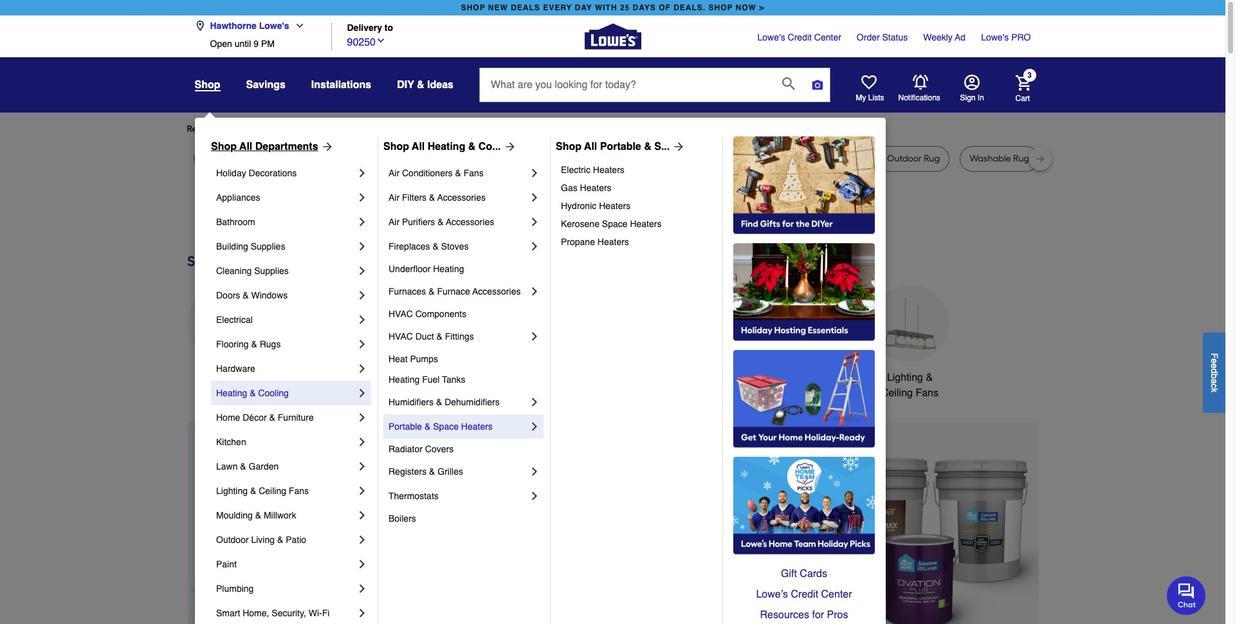 Task type: vqa. For each thing, say whether or not it's contained in the screenshot.
the Killers
no



Task type: locate. For each thing, give the bounding box(es) containing it.
diy & ideas
[[397, 79, 454, 91]]

lowe's pro
[[981, 32, 1031, 42]]

supplies up cleaning supplies
[[251, 241, 285, 252]]

0 vertical spatial appliances
[[216, 192, 260, 203]]

purifiers
[[402, 217, 435, 227]]

you up the shop all heating & co...
[[418, 124, 433, 134]]

0 vertical spatial ceiling
[[881, 387, 913, 399]]

paint link
[[216, 552, 356, 576]]

0 horizontal spatial arrow right image
[[501, 140, 516, 153]]

lowe's home improvement lists image
[[861, 75, 877, 90]]

0 vertical spatial portable
[[600, 141, 641, 152]]

chevron right image for flooring & rugs
[[356, 338, 369, 351]]

furnaces & furnace accessories link
[[389, 279, 528, 304]]

shop all heating & co...
[[383, 141, 501, 152]]

decorations
[[249, 168, 297, 178], [394, 387, 449, 399]]

camera image
[[811, 78, 824, 91]]

shop
[[195, 79, 220, 91]]

washable for washable rug
[[970, 153, 1011, 164]]

credit up search image at the right top of page
[[788, 32, 812, 42]]

registers & grilles
[[389, 466, 463, 477]]

all down recommended searches for you
[[239, 141, 252, 152]]

chevron right image for air purifiers & accessories
[[528, 216, 541, 228]]

shop all departments link
[[211, 139, 334, 154]]

chevron right image for heating & cooling
[[356, 387, 369, 400]]

chevron right image
[[528, 191, 541, 204], [356, 216, 369, 228], [528, 216, 541, 228], [528, 240, 541, 253], [528, 285, 541, 298], [356, 313, 369, 326], [356, 338, 369, 351], [356, 362, 369, 375], [356, 387, 369, 400], [528, 396, 541, 409], [356, 411, 369, 424], [356, 460, 369, 473], [528, 490, 541, 502], [356, 607, 369, 620]]

departments
[[255, 141, 318, 152]]

2 hvac from the top
[[389, 331, 413, 342]]

1 horizontal spatial fans
[[464, 168, 484, 178]]

0 horizontal spatial shop
[[461, 3, 485, 12]]

2 shop from the left
[[383, 141, 409, 152]]

fans inside lighting & ceiling fans
[[916, 387, 939, 399]]

supplies up windows
[[254, 266, 289, 276]]

ideas
[[427, 79, 454, 91]]

1 horizontal spatial all
[[412, 141, 425, 152]]

and
[[533, 153, 550, 164], [662, 153, 679, 164]]

fans for chevron right image associated with lighting & ceiling fans
[[289, 486, 309, 496]]

1 horizontal spatial and
[[662, 153, 679, 164]]

accessories inside air purifiers & accessories link
[[446, 217, 494, 227]]

all for departments
[[239, 141, 252, 152]]

heaters up hydronic heaters in the top of the page
[[580, 183, 612, 193]]

1 vertical spatial fans
[[916, 387, 939, 399]]

Search Query text field
[[480, 68, 772, 102]]

accessories down underfloor heating link
[[472, 286, 521, 297]]

k
[[1209, 388, 1220, 392]]

1 you from the left
[[304, 124, 319, 134]]

1 horizontal spatial allen
[[640, 153, 660, 164]]

chevron right image
[[356, 167, 369, 179], [528, 167, 541, 179], [356, 191, 369, 204], [356, 240, 369, 253], [356, 264, 369, 277], [356, 289, 369, 302], [528, 330, 541, 343], [528, 420, 541, 433], [356, 436, 369, 448], [528, 465, 541, 478], [356, 484, 369, 497], [356, 509, 369, 522], [356, 533, 369, 546], [356, 558, 369, 571], [356, 582, 369, 595]]

chevron right image for portable & space heaters
[[528, 420, 541, 433]]

space up covers
[[433, 421, 459, 432]]

1 and from the left
[[533, 153, 550, 164]]

fireplaces & stoves link
[[389, 234, 528, 259]]

furniture
[[278, 412, 314, 423]]

shop all portable & s... link
[[556, 139, 685, 154]]

resources
[[760, 609, 809, 621]]

25
[[620, 3, 630, 12]]

doors & windows
[[216, 290, 288, 300]]

heaters down dehumidifiers
[[461, 421, 493, 432]]

fireplaces & stoves
[[389, 241, 469, 252]]

center up pros
[[821, 589, 852, 600]]

kitchen up lawn
[[216, 437, 246, 447]]

home inside 'button'
[[814, 372, 841, 383]]

you for more suggestions for you
[[418, 124, 433, 134]]

decorations down heating fuel tanks
[[394, 387, 449, 399]]

chevron right image for fireplaces & stoves
[[528, 240, 541, 253]]

arrow right image inside "shop all departments" link
[[318, 140, 334, 153]]

appliances inside button
[[200, 372, 251, 383]]

bathroom button
[[676, 285, 753, 385]]

0 horizontal spatial washable
[[748, 153, 789, 164]]

0 horizontal spatial home
[[216, 412, 240, 423]]

appliances down holiday
[[216, 192, 260, 203]]

washable
[[748, 153, 789, 164], [970, 153, 1011, 164]]

space down hydronic heaters in the top of the page
[[602, 219, 628, 229]]

shop for shop all heating & co...
[[383, 141, 409, 152]]

0 vertical spatial lighting & ceiling fans
[[881, 372, 939, 399]]

2 you from the left
[[418, 124, 433, 134]]

chevron right image for plumbing
[[356, 582, 369, 595]]

roth up the electric
[[552, 153, 571, 164]]

heaters up kerosene space heaters
[[599, 201, 631, 211]]

credit for lowe's
[[791, 589, 818, 600]]

heaters inside 'link'
[[598, 237, 629, 247]]

1 vertical spatial portable
[[389, 421, 422, 432]]

flooring & rugs link
[[216, 332, 356, 356]]

chevron right image for paint
[[356, 558, 369, 571]]

space
[[602, 219, 628, 229], [433, 421, 459, 432]]

kitchen
[[482, 372, 516, 383], [216, 437, 246, 447]]

decorations for holiday
[[249, 168, 297, 178]]

air left purifiers
[[389, 217, 400, 227]]

now
[[736, 3, 757, 12]]

0 vertical spatial credit
[[788, 32, 812, 42]]

chevron right image for air conditioners & fans
[[528, 167, 541, 179]]

1 vertical spatial bathroom
[[692, 372, 737, 383]]

accessories for air filters & accessories
[[437, 192, 486, 203]]

lighting & ceiling fans inside button
[[881, 372, 939, 399]]

2 area from the left
[[573, 153, 592, 164]]

stoves
[[441, 241, 469, 252]]

1 allen from the left
[[511, 153, 531, 164]]

lowe's left the pro
[[981, 32, 1009, 42]]

0 vertical spatial accessories
[[437, 192, 486, 203]]

chevron right image for registers & grilles
[[528, 465, 541, 478]]

chevron right image for furnaces & furnace accessories
[[528, 285, 541, 298]]

arrow right image up electric heaters link
[[670, 140, 685, 153]]

c
[[1209, 383, 1220, 388]]

1 horizontal spatial area
[[573, 153, 592, 164]]

you left the more
[[304, 124, 319, 134]]

hvac for hvac components
[[389, 309, 413, 319]]

hvac up the heat
[[389, 331, 413, 342]]

0 horizontal spatial bathroom
[[216, 217, 255, 227]]

more
[[329, 124, 350, 134]]

decorations down rug rug
[[249, 168, 297, 178]]

2 air from the top
[[389, 192, 400, 203]]

smart home, security, wi-fi link
[[216, 601, 356, 624]]

heating up desk
[[428, 141, 465, 152]]

cleaning supplies link
[[216, 259, 356, 283]]

lowe's pro link
[[981, 31, 1031, 44]]

propane heaters
[[561, 237, 629, 247]]

1 horizontal spatial portable
[[600, 141, 641, 152]]

0 horizontal spatial all
[[239, 141, 252, 152]]

0 horizontal spatial lowe's
[[259, 21, 289, 31]]

furnaces
[[389, 286, 426, 297]]

credit up resources for pros link
[[791, 589, 818, 600]]

cart
[[1016, 94, 1030, 103]]

1 vertical spatial accessories
[[446, 217, 494, 227]]

roth for rug
[[681, 153, 700, 164]]

arrow right image
[[318, 140, 334, 153], [1015, 534, 1028, 547]]

&
[[417, 79, 424, 91], [468, 141, 476, 152], [644, 141, 652, 152], [455, 168, 461, 178], [429, 192, 435, 203], [438, 217, 444, 227], [433, 241, 439, 252], [429, 286, 435, 297], [243, 290, 249, 300], [436, 331, 442, 342], [251, 339, 257, 349], [926, 372, 933, 383], [250, 388, 256, 398], [436, 397, 442, 407], [269, 412, 275, 423], [425, 421, 431, 432], [240, 461, 246, 472], [429, 466, 435, 477], [250, 486, 256, 496], [255, 510, 261, 520], [277, 535, 283, 545]]

chevron right image for electrical
[[356, 313, 369, 326]]

chevron right image for kitchen
[[356, 436, 369, 448]]

air inside air conditioners & fans link
[[389, 168, 400, 178]]

all up "furniture"
[[412, 141, 425, 152]]

1 arrow right image from the left
[[501, 140, 516, 153]]

portable down the 'recommended searches for you' heading
[[600, 141, 641, 152]]

0 horizontal spatial for
[[290, 124, 302, 134]]

1 vertical spatial lighting
[[216, 486, 248, 496]]

chevron right image for bathroom
[[356, 216, 369, 228]]

arrow right image
[[501, 140, 516, 153], [670, 140, 685, 153]]

1 area from the left
[[329, 153, 348, 164]]

>
[[759, 3, 764, 12]]

for up scroll to item #5 'image'
[[812, 609, 824, 621]]

hvac
[[389, 309, 413, 319], [389, 331, 413, 342]]

shop left 'new'
[[461, 3, 485, 12]]

allen
[[511, 153, 531, 164], [640, 153, 660, 164]]

decorations inside button
[[394, 387, 449, 399]]

3 air from the top
[[389, 217, 400, 227]]

lowe's down >
[[758, 32, 785, 42]]

1 air from the top
[[389, 168, 400, 178]]

3 all from the left
[[584, 141, 597, 152]]

1 all from the left
[[239, 141, 252, 152]]

shop inside shop all portable & s... link
[[556, 141, 582, 152]]

1 rug from the left
[[203, 153, 219, 164]]

gas
[[561, 183, 578, 193]]

2 roth from the left
[[681, 153, 700, 164]]

1 horizontal spatial shop
[[709, 3, 733, 12]]

2 horizontal spatial area
[[791, 153, 811, 164]]

0 horizontal spatial space
[[433, 421, 459, 432]]

center for lowe's credit center
[[821, 589, 852, 600]]

1 vertical spatial air
[[389, 192, 400, 203]]

delivery
[[347, 23, 382, 33]]

gift cards link
[[733, 564, 875, 584]]

fans for chevron right image related to air conditioners & fans
[[464, 168, 484, 178]]

3 area from the left
[[791, 153, 811, 164]]

shop up allen and roth area rug
[[556, 141, 582, 152]]

chevron right image for moulding & millwork
[[356, 509, 369, 522]]

center for lowe's credit center
[[814, 32, 841, 42]]

cards
[[800, 568, 827, 580]]

for up "furniture"
[[405, 124, 416, 134]]

shop up 5x8
[[211, 141, 237, 152]]

1 vertical spatial supplies
[[254, 266, 289, 276]]

kerosene space heaters
[[561, 219, 662, 229]]

1 vertical spatial kitchen
[[216, 437, 246, 447]]

chevron right image for lawn & garden
[[356, 460, 369, 473]]

1 horizontal spatial lowe's
[[758, 32, 785, 42]]

arrow right image for co...
[[501, 140, 516, 153]]

chevron right image for cleaning supplies
[[356, 264, 369, 277]]

3 shop from the left
[[556, 141, 582, 152]]

0 vertical spatial arrow right image
[[318, 140, 334, 153]]

2 horizontal spatial shop
[[556, 141, 582, 152]]

hvac inside hvac components link
[[389, 309, 413, 319]]

electric heaters link
[[561, 161, 713, 179]]

kitchen inside button
[[482, 372, 516, 383]]

0 horizontal spatial smart
[[216, 608, 240, 618]]

recommended searches for you
[[187, 124, 319, 134]]

2 vertical spatial accessories
[[472, 286, 521, 297]]

supplies for building supplies
[[251, 241, 285, 252]]

0 horizontal spatial ceiling
[[259, 486, 286, 496]]

1 horizontal spatial roth
[[681, 153, 700, 164]]

0 vertical spatial air
[[389, 168, 400, 178]]

pm
[[261, 39, 275, 49]]

radiator covers link
[[389, 439, 541, 459]]

1 horizontal spatial lighting & ceiling fans
[[881, 372, 939, 399]]

air for air conditioners & fans
[[389, 168, 400, 178]]

1 horizontal spatial arrow right image
[[670, 140, 685, 153]]

0 horizontal spatial portable
[[389, 421, 422, 432]]

1 vertical spatial decorations
[[394, 387, 449, 399]]

1 hvac from the top
[[389, 309, 413, 319]]

2 vertical spatial fans
[[289, 486, 309, 496]]

all up the electric heaters
[[584, 141, 597, 152]]

lowe's for lowe's pro
[[981, 32, 1009, 42]]

2 vertical spatial air
[[389, 217, 400, 227]]

1 horizontal spatial space
[[602, 219, 628, 229]]

1 vertical spatial appliances
[[200, 372, 251, 383]]

arrow right image right desk
[[501, 140, 516, 153]]

1 horizontal spatial washable
[[970, 153, 1011, 164]]

air filters & accessories link
[[389, 185, 528, 210]]

accessories down air conditioners & fans link
[[437, 192, 486, 203]]

air inside air filters & accessories link
[[389, 192, 400, 203]]

lowe's up pm
[[259, 21, 289, 31]]

0 horizontal spatial kitchen
[[216, 437, 246, 447]]

find gifts for the diyer. image
[[733, 136, 875, 234]]

heaters up the propane heaters 'link'
[[630, 219, 662, 229]]

1 horizontal spatial bathroom
[[692, 372, 737, 383]]

heaters down shop all portable & s...
[[593, 165, 625, 175]]

0 vertical spatial lighting
[[887, 372, 923, 383]]

accessories for furnaces & furnace accessories
[[472, 286, 521, 297]]

1 horizontal spatial for
[[405, 124, 416, 134]]

shop 25 days of deals by category image
[[187, 250, 1039, 272]]

0 horizontal spatial you
[[304, 124, 319, 134]]

1 horizontal spatial smart
[[783, 372, 811, 383]]

accessories inside air filters & accessories link
[[437, 192, 486, 203]]

arrow right image inside shop all heating & co... link
[[501, 140, 516, 153]]

allen down s...
[[640, 153, 660, 164]]

smart inside 'button'
[[783, 372, 811, 383]]

0 vertical spatial decorations
[[249, 168, 297, 178]]

fans
[[464, 168, 484, 178], [916, 387, 939, 399], [289, 486, 309, 496]]

living
[[251, 535, 275, 545]]

1 vertical spatial smart
[[216, 608, 240, 618]]

roth up gas heaters link
[[681, 153, 700, 164]]

2 horizontal spatial lowe's
[[981, 32, 1009, 42]]

f
[[1209, 353, 1220, 358]]

heaters down kerosene space heaters
[[598, 237, 629, 247]]

heaters for gas heaters
[[580, 183, 612, 193]]

0 horizontal spatial and
[[533, 153, 550, 164]]

notifications
[[898, 93, 940, 102]]

0 vertical spatial home
[[814, 372, 841, 383]]

1 horizontal spatial you
[[418, 124, 433, 134]]

1 horizontal spatial arrow right image
[[1015, 534, 1028, 547]]

pro
[[1011, 32, 1031, 42]]

1 shop from the left
[[211, 141, 237, 152]]

outdoor
[[887, 153, 922, 164]]

3
[[1028, 71, 1032, 80]]

rug rug
[[265, 153, 299, 164]]

2 horizontal spatial all
[[584, 141, 597, 152]]

1 roth from the left
[[552, 153, 571, 164]]

0 horizontal spatial arrow right image
[[318, 140, 334, 153]]

shop
[[211, 141, 237, 152], [383, 141, 409, 152], [556, 141, 582, 152]]

0 vertical spatial smart
[[783, 372, 811, 383]]

1 horizontal spatial home
[[814, 372, 841, 383]]

filters
[[402, 192, 427, 203]]

and for allen and roth rug
[[662, 153, 679, 164]]

0 vertical spatial supplies
[[251, 241, 285, 252]]

1 vertical spatial lighting & ceiling fans
[[216, 486, 309, 496]]

1 horizontal spatial kitchen
[[482, 372, 516, 383]]

arrow right image inside shop all portable & s... link
[[670, 140, 685, 153]]

shop left now
[[709, 3, 733, 12]]

savings button
[[246, 73, 286, 97]]

portable up radiator
[[389, 421, 422, 432]]

my lists link
[[856, 75, 884, 103]]

2 allen from the left
[[640, 153, 660, 164]]

credit for lowe's
[[788, 32, 812, 42]]

1 vertical spatial center
[[821, 589, 852, 600]]

2 shop from the left
[[709, 3, 733, 12]]

1 horizontal spatial lighting
[[887, 372, 923, 383]]

order
[[857, 32, 880, 42]]

6 rug from the left
[[702, 153, 718, 164]]

0 horizontal spatial allen
[[511, 153, 531, 164]]

air inside air purifiers & accessories link
[[389, 217, 400, 227]]

air purifiers & accessories link
[[389, 210, 528, 234]]

2 arrow right image from the left
[[670, 140, 685, 153]]

shop inside "shop all departments" link
[[211, 141, 237, 152]]

heating down hardware
[[216, 388, 247, 398]]

0 horizontal spatial fans
[[289, 486, 309, 496]]

accessories down air filters & accessories link
[[446, 217, 494, 227]]

heating down the heat
[[389, 374, 420, 385]]

search image
[[782, 77, 795, 90]]

0 vertical spatial fans
[[464, 168, 484, 178]]

duct
[[415, 331, 434, 342]]

0 horizontal spatial roth
[[552, 153, 571, 164]]

2 horizontal spatial fans
[[916, 387, 939, 399]]

chevron right image for home décor & furniture
[[356, 411, 369, 424]]

air down "furniture"
[[389, 168, 400, 178]]

b
[[1209, 373, 1220, 378]]

None search field
[[479, 68, 831, 114]]

air left filters at the top
[[389, 192, 400, 203]]

lowe's
[[756, 589, 788, 600]]

accessories inside furnaces & furnace accessories link
[[472, 286, 521, 297]]

0 vertical spatial kitchen
[[482, 372, 516, 383]]

7 rug from the left
[[813, 153, 829, 164]]

hvac down furnaces
[[389, 309, 413, 319]]

faucets
[[519, 372, 556, 383]]

free same-day delivery when you order 1 gallon or more of paint by 2 p m. image
[[415, 421, 1039, 624]]

bathroom inside button
[[692, 372, 737, 383]]

chevron right image for air filters & accessories
[[528, 191, 541, 204]]

heaters for hydronic heaters
[[599, 201, 631, 211]]

for up 'departments'
[[290, 124, 302, 134]]

kerosene
[[561, 219, 600, 229]]

appliances up heating & cooling
[[200, 372, 251, 383]]

recommended searches for you heading
[[187, 123, 1039, 136]]

center left the order
[[814, 32, 841, 42]]

moulding & millwork
[[216, 510, 296, 520]]

e up d
[[1209, 358, 1220, 363]]

scroll to item #5 image
[[785, 622, 818, 624]]

1 horizontal spatial shop
[[383, 141, 409, 152]]

1 vertical spatial hvac
[[389, 331, 413, 342]]

pros
[[827, 609, 848, 621]]

8 rug from the left
[[924, 153, 940, 164]]

e up b
[[1209, 363, 1220, 368]]

2 all from the left
[[412, 141, 425, 152]]

shop for shop all departments
[[211, 141, 237, 152]]

you for recommended searches for you
[[304, 124, 319, 134]]

2 washable from the left
[[970, 153, 1011, 164]]

9 rug from the left
[[1013, 153, 1029, 164]]

underfloor heating
[[389, 264, 464, 274]]

shop down the more suggestions for you link
[[383, 141, 409, 152]]

holiday hosting essentials. image
[[733, 243, 875, 341]]

allen right desk
[[511, 153, 531, 164]]

components
[[415, 309, 467, 319]]

center
[[814, 32, 841, 42], [821, 589, 852, 600]]

d
[[1209, 368, 1220, 373]]

allen and roth rug
[[640, 153, 718, 164]]

0 vertical spatial space
[[602, 219, 628, 229]]

lists
[[868, 93, 884, 102]]

0 vertical spatial center
[[814, 32, 841, 42]]

shop inside shop all heating & co... link
[[383, 141, 409, 152]]

kitchen up dehumidifiers
[[482, 372, 516, 383]]

lowe's
[[259, 21, 289, 31], [758, 32, 785, 42], [981, 32, 1009, 42]]

1 shop from the left
[[461, 3, 485, 12]]

2 and from the left
[[662, 153, 679, 164]]

0 vertical spatial hvac
[[389, 309, 413, 319]]

0 horizontal spatial shop
[[211, 141, 237, 152]]

open
[[210, 39, 232, 49]]

lowe's home team holiday picks. image
[[733, 457, 875, 555]]

kitchen link
[[216, 430, 356, 454]]

air for air filters & accessories
[[389, 192, 400, 203]]

covers
[[425, 444, 454, 454]]

1 vertical spatial space
[[433, 421, 459, 432]]

underfloor heating link
[[389, 259, 541, 279]]

0 horizontal spatial area
[[329, 153, 348, 164]]

0 horizontal spatial decorations
[[249, 168, 297, 178]]

day
[[575, 3, 592, 12]]

1 washable from the left
[[748, 153, 789, 164]]

décor
[[243, 412, 267, 423]]

1 horizontal spatial ceiling
[[881, 387, 913, 399]]

1 vertical spatial credit
[[791, 589, 818, 600]]

hvac inside hvac duct & fittings link
[[389, 331, 413, 342]]

1 horizontal spatial decorations
[[394, 387, 449, 399]]



Task type: describe. For each thing, give the bounding box(es) containing it.
humidifiers & dehumidifiers
[[389, 397, 500, 407]]

radiator
[[389, 444, 423, 454]]

kitchen faucets button
[[480, 285, 557, 385]]

s...
[[654, 141, 670, 152]]

cooling
[[258, 388, 289, 398]]

washable for washable area rug
[[748, 153, 789, 164]]

f e e d b a c k
[[1209, 353, 1220, 392]]

lighting inside button
[[887, 372, 923, 383]]

propane heaters link
[[561, 233, 713, 251]]

chevron right image for lighting & ceiling fans
[[356, 484, 369, 497]]

smart home
[[783, 372, 841, 383]]

lighting & ceiling fans button
[[871, 285, 949, 401]]

hardware
[[216, 363, 255, 374]]

lowe's home improvement logo image
[[584, 8, 641, 65]]

flooring
[[216, 339, 249, 349]]

supplies for cleaning supplies
[[254, 266, 289, 276]]

lowe's home improvement account image
[[964, 75, 979, 90]]

building supplies
[[216, 241, 285, 252]]

paint
[[216, 559, 237, 569]]

chevron down image
[[376, 35, 386, 45]]

kitchen faucets
[[482, 372, 556, 383]]

0 horizontal spatial lighting
[[216, 486, 248, 496]]

smart home, security, wi-fi
[[216, 608, 330, 618]]

heating & cooling link
[[216, 381, 356, 405]]

recommended
[[187, 124, 249, 134]]

25 days of deals. don't miss deals every day. same-day delivery on in-stock orders placed by 2 p m. image
[[187, 421, 395, 624]]

more suggestions for you
[[329, 124, 433, 134]]

5x8
[[221, 153, 235, 164]]

allen and roth area rug
[[511, 153, 611, 164]]

1 e from the top
[[1209, 358, 1220, 363]]

all for portable
[[584, 141, 597, 152]]

decorations for christmas
[[394, 387, 449, 399]]

dehumidifiers
[[445, 397, 500, 407]]

more suggestions for you link
[[329, 123, 444, 136]]

heating fuel tanks link
[[389, 369, 541, 390]]

heaters for propane heaters
[[598, 237, 629, 247]]

chevron right image for humidifiers & dehumidifiers
[[528, 396, 541, 409]]

washable area rug
[[748, 153, 829, 164]]

2 rug from the left
[[265, 153, 281, 164]]

christmas decorations button
[[382, 285, 460, 401]]

home décor & furniture link
[[216, 405, 356, 430]]

lowe's home improvement cart image
[[1016, 75, 1031, 90]]

90250
[[347, 36, 376, 48]]

9
[[254, 39, 259, 49]]

heating up "furnace"
[[433, 264, 464, 274]]

chevron right image for doors & windows
[[356, 289, 369, 302]]

lowe's credit center
[[756, 589, 852, 600]]

arrow right image for s...
[[670, 140, 685, 153]]

patio
[[286, 535, 306, 545]]

chevron right image for hardware
[[356, 362, 369, 375]]

1 vertical spatial home
[[216, 412, 240, 423]]

area rug
[[329, 153, 366, 164]]

smart for smart home
[[783, 372, 811, 383]]

weekly
[[923, 32, 953, 42]]

propane
[[561, 237, 595, 247]]

roth for area
[[552, 153, 571, 164]]

shop all portable & s...
[[556, 141, 670, 152]]

rugs
[[260, 339, 281, 349]]

electric heaters
[[561, 165, 625, 175]]

flooring & rugs
[[216, 339, 281, 349]]

gas heaters link
[[561, 179, 713, 197]]

3 rug from the left
[[283, 153, 299, 164]]

moulding
[[216, 510, 253, 520]]

smart for smart home, security, wi-fi
[[216, 608, 240, 618]]

hydronic
[[561, 201, 597, 211]]

portable & space heaters link
[[389, 414, 528, 439]]

shop button
[[195, 78, 220, 91]]

all for heating
[[412, 141, 425, 152]]

allen for allen and roth area rug
[[511, 153, 531, 164]]

underfloor
[[389, 264, 431, 274]]

chat invite button image
[[1167, 576, 1206, 615]]

outdoor living & patio
[[216, 535, 306, 545]]

suggestions
[[352, 124, 403, 134]]

and for allen and roth area rug
[[533, 153, 550, 164]]

for for searches
[[290, 124, 302, 134]]

furnace
[[437, 286, 470, 297]]

fi
[[322, 608, 330, 618]]

gift
[[781, 568, 797, 580]]

hvac duct & fittings
[[389, 331, 474, 342]]

heat pumps link
[[389, 349, 541, 369]]

kerosene space heaters link
[[561, 215, 713, 233]]

shop for shop all portable & s...
[[556, 141, 582, 152]]

christmas
[[398, 372, 444, 383]]

0 horizontal spatial lighting & ceiling fans
[[216, 486, 309, 496]]

humidifiers
[[389, 397, 434, 407]]

electrical
[[216, 315, 253, 325]]

heaters for electric heaters
[[593, 165, 625, 175]]

hvac for hvac duct & fittings
[[389, 331, 413, 342]]

boilers link
[[389, 508, 541, 529]]

location image
[[195, 21, 205, 31]]

weekly ad link
[[923, 31, 966, 44]]

garden
[[249, 461, 279, 472]]

get your home holiday-ready. image
[[733, 350, 875, 448]]

chevron right image for thermostats
[[528, 490, 541, 502]]

my lists
[[856, 93, 884, 102]]

0 vertical spatial bathroom
[[216, 217, 255, 227]]

resources for pros link
[[733, 605, 875, 624]]

outdoor living & patio link
[[216, 528, 356, 552]]

accessories for air purifiers & accessories
[[446, 217, 494, 227]]

heating fuel tanks
[[389, 374, 466, 385]]

bathroom link
[[216, 210, 356, 234]]

2 e from the top
[[1209, 363, 1220, 368]]

lowe's home improvement notification center image
[[913, 74, 928, 90]]

hawthorne lowe's button
[[195, 13, 310, 39]]

lowe's for lowe's credit center
[[758, 32, 785, 42]]

ceiling inside button
[[881, 387, 913, 399]]

chevron right image for building supplies
[[356, 240, 369, 253]]

lowe's wishes you and your family a happy hanukkah. image
[[187, 205, 1039, 237]]

chevron right image for smart home, security, wi-fi
[[356, 607, 369, 620]]

fittings
[[445, 331, 474, 342]]

registers & grilles link
[[389, 459, 528, 484]]

in
[[978, 93, 984, 102]]

hardware link
[[216, 356, 356, 381]]

building supplies link
[[216, 234, 356, 259]]

rug 5x8
[[203, 153, 235, 164]]

chevron down image
[[289, 21, 305, 31]]

shop new deals every day with 25 days of deals. shop now >
[[461, 3, 764, 12]]

chevron right image for holiday decorations
[[356, 167, 369, 179]]

1 vertical spatial arrow right image
[[1015, 534, 1028, 547]]

cleaning
[[216, 266, 252, 276]]

hvac components
[[389, 309, 467, 319]]

4 rug from the left
[[350, 153, 366, 164]]

for for suggestions
[[405, 124, 416, 134]]

chevron right image for outdoor living & patio
[[356, 533, 369, 546]]

lowe's inside button
[[259, 21, 289, 31]]

kitchen for kitchen faucets
[[482, 372, 516, 383]]

allen for allen and roth rug
[[640, 153, 660, 164]]

chevron right image for hvac duct & fittings
[[528, 330, 541, 343]]

thermostats
[[389, 491, 439, 501]]

hydronic heaters link
[[561, 197, 713, 215]]

chevron right image for appliances
[[356, 191, 369, 204]]

my
[[856, 93, 866, 102]]

thermostats link
[[389, 484, 528, 508]]

hawthorne lowe's
[[210, 21, 289, 31]]

kitchen for kitchen
[[216, 437, 246, 447]]

shop new deals every day with 25 days of deals. shop now > link
[[459, 0, 767, 15]]

2 horizontal spatial for
[[812, 609, 824, 621]]

1 vertical spatial ceiling
[[259, 486, 286, 496]]

air for air purifiers & accessories
[[389, 217, 400, 227]]

order status link
[[857, 31, 908, 44]]

5 rug from the left
[[594, 153, 611, 164]]



